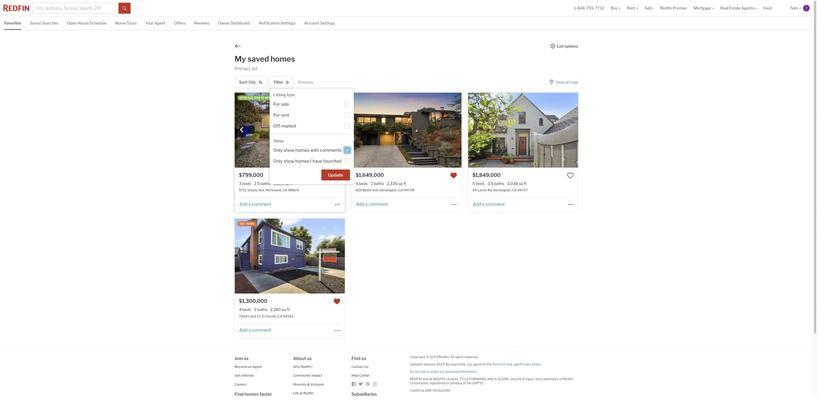 Task type: locate. For each thing, give the bounding box(es) containing it.
▾ for rent ▾
[[637, 6, 639, 10]]

solano
[[248, 188, 258, 193]]

listing
[[274, 93, 286, 97]]

homes up filter popup button
[[271, 54, 295, 64]]

show for only show homes with comments
[[284, 148, 295, 153]]

show down only show homes with comments
[[284, 159, 295, 164]]

forward,
[[470, 377, 487, 381]]

ave, down "2.5 baths"
[[259, 188, 265, 193]]

comment
[[252, 202, 272, 207], [369, 202, 388, 207], [486, 202, 505, 207], [252, 328, 272, 333]]

1 horizontal spatial 4 beds
[[356, 182, 368, 186]]

0 horizontal spatial of
[[503, 363, 506, 367]]

1 ▾ from the left
[[619, 6, 621, 10]]

comment for $1,849,000
[[486, 202, 505, 207]]

1 vertical spatial of
[[560, 377, 563, 381]]

2 us from the left
[[307, 356, 312, 361]]

kensington, down the 2,335
[[380, 188, 398, 193]]

baths up 5712 solano ave, richmond, ca 94805 on the left top of page
[[261, 182, 271, 186]]

help
[[352, 374, 359, 378]]

favorite button checkbox for $1,649,000
[[451, 172, 458, 179]]

1 horizontal spatial favorite button checkbox
[[451, 172, 458, 179]]

homes right filter popup button
[[301, 80, 313, 85]]

us right join
[[244, 356, 249, 361]]

5 beds
[[473, 182, 485, 186]]

homes left i
[[296, 159, 310, 164]]

ca down 3,034 at right top
[[513, 188, 517, 193]]

0 vertical spatial or
[[427, 370, 430, 374]]

1 vertical spatial for
[[274, 113, 280, 118]]

1 horizontal spatial or
[[447, 381, 450, 386]]

2,280
[[271, 308, 281, 312]]

2 ave, from the left
[[373, 188, 379, 193]]

0 horizontal spatial 4
[[239, 308, 242, 312]]

buy ▾
[[612, 6, 621, 10]]

favorite button image for $1,300,000
[[334, 298, 341, 305]]

1 vertical spatial .
[[477, 370, 478, 374]]

add a comment button
[[239, 202, 272, 207], [356, 202, 389, 207], [473, 202, 506, 207], [239, 328, 272, 333]]

favorites
[[4, 21, 21, 25]]

all
[[430, 377, 433, 381]]

impact
[[312, 374, 323, 378]]

kensington,
[[380, 188, 398, 193], [494, 188, 512, 193]]

1 option group from the top
[[274, 98, 350, 131]]

1 show from the top
[[284, 148, 295, 153]]

settings right notification
[[281, 21, 296, 25]]

2 vertical spatial redfin
[[304, 392, 314, 396]]

▾ right tyler
[[800, 6, 802, 10]]

agent right the an
[[253, 365, 262, 369]]

▾ for tyler ▾
[[800, 6, 802, 10]]

2 kensington, from the left
[[494, 188, 512, 193]]

ave, down 2 baths
[[373, 188, 379, 193]]

registered
[[430, 381, 446, 386]]

1 horizontal spatial 4
[[298, 80, 301, 85]]

7732
[[596, 6, 605, 10]]

community impact
[[293, 374, 323, 378]]

2 ▾ from the left
[[637, 6, 639, 10]]

only show homes i have favorited
[[274, 159, 342, 164]]

or
[[427, 370, 430, 374], [447, 381, 450, 386]]

1 only from the top
[[274, 148, 283, 153]]

home
[[115, 21, 126, 25]]

add down 5712
[[240, 202, 248, 207]]

2 option group from the top
[[274, 145, 350, 167]]

only for only show homes i have favorited
[[274, 159, 283, 164]]

filter button
[[270, 76, 294, 89]]

sq for $1,849,000
[[519, 182, 524, 186]]

beds up 'beloit' at the top
[[359, 182, 368, 186]]

0 horizontal spatial us
[[244, 356, 249, 361]]

1 horizontal spatial the
[[487, 363, 492, 367]]

0 horizontal spatial 3
[[239, 182, 242, 186]]

el
[[262, 315, 265, 319]]

sq for $799,000
[[285, 182, 289, 186]]

or left pending
[[447, 381, 450, 386]]

4 homes
[[298, 80, 313, 85]]

2 photo of 629 beloit ave, kensington, ca 94708 image from the left
[[352, 93, 462, 168]]

community
[[293, 374, 311, 378]]

ft for $1,300,000
[[287, 308, 290, 312]]

sq up 94530
[[282, 308, 286, 312]]

update button
[[322, 170, 350, 181]]

real
[[721, 6, 729, 10]]

1 us from the left
[[244, 356, 249, 361]]

the right in
[[467, 381, 472, 386]]

0 vertical spatial agent
[[155, 21, 166, 25]]

of left the use
[[503, 363, 506, 367]]

3 photo of 5712 solano ave, richmond, ca 94805 image from the left
[[345, 93, 455, 168]]

comment for $1,300,000
[[252, 328, 272, 333]]

2 redfin from the left
[[434, 377, 446, 381]]

comment down 'el'
[[252, 328, 272, 333]]

redfin twitter image
[[359, 382, 363, 387]]

off-
[[274, 124, 282, 129]]

baths up 50 lenox rd, kensington, ca 94707
[[495, 182, 505, 186]]

beloit
[[363, 188, 372, 193]]

homes inside the my saved homes primary list
[[271, 54, 295, 64]]

redfin right 'at'
[[304, 392, 314, 396]]

baths for $799,000
[[261, 182, 271, 186]]

2 vertical spatial 4
[[239, 308, 242, 312]]

type
[[287, 93, 295, 97]]

sq right the 2,335
[[399, 182, 403, 186]]

or inside redfin and all redfin variants, title forward, walk score, and the r logos, are trademarks of redfin corporation, registered or pending in the uspto.
[[447, 381, 450, 386]]

real estate agents ▾
[[721, 6, 758, 10]]

0 vertical spatial of
[[503, 363, 506, 367]]

agent right your
[[155, 21, 166, 25]]

3.5
[[488, 182, 494, 186]]

©
[[427, 355, 430, 359]]

0 horizontal spatial redfin
[[410, 377, 422, 381]]

0 horizontal spatial agent
[[155, 21, 166, 25]]

1 vertical spatial 4
[[356, 182, 359, 186]]

1 horizontal spatial redfin
[[434, 377, 446, 381]]

baths for $1,849,000
[[495, 182, 505, 186]]

6 ▾ from the left
[[800, 6, 802, 10]]

beds for $1,849,000
[[476, 182, 485, 186]]

a down 'beloit' at the top
[[366, 202, 368, 207]]

add for $1,849,000
[[473, 202, 482, 207]]

3 photo of 629 beloit ave, kensington, ca 94708 image from the left
[[462, 93, 572, 168]]

4 up 7004
[[239, 308, 242, 312]]

a down lenox
[[483, 202, 485, 207]]

,
[[513, 363, 514, 367]]

0 horizontal spatial settings
[[281, 21, 296, 25]]

us right find
[[362, 356, 367, 361]]

1 horizontal spatial settings
[[321, 21, 336, 25]]

2023:
[[437, 363, 446, 367]]

for left the sale
[[274, 102, 280, 107]]

dialog
[[270, 89, 354, 185]]

add a comment down 'beloit' at the top
[[356, 202, 388, 207]]

kensington, down 3.5 baths
[[494, 188, 512, 193]]

show down other
[[284, 148, 295, 153]]

▾ inside rent ▾ dropdown button
[[637, 6, 639, 10]]

ft up the 94708
[[404, 182, 407, 186]]

saved
[[248, 54, 269, 64]]

option group for other
[[274, 145, 350, 167]]

a for $1,300,000
[[249, 328, 251, 333]]

why redfin?
[[293, 365, 313, 369]]

settings right account
[[321, 21, 336, 25]]

ave, for $1,649,000
[[373, 188, 379, 193]]

2 for from the top
[[274, 113, 280, 118]]

add a comment button down carol
[[239, 328, 272, 333]]

of
[[503, 363, 506, 367], [560, 377, 563, 381]]

owner dashboard link
[[218, 17, 250, 29]]

1 for from the top
[[274, 102, 280, 107]]

add a comment for $799,000
[[240, 202, 272, 207]]

agree
[[474, 363, 482, 367]]

4 beds up 629
[[356, 182, 368, 186]]

and right the ,
[[514, 363, 520, 367]]

the
[[487, 363, 492, 367], [517, 377, 522, 381], [467, 381, 472, 386]]

help center
[[352, 374, 370, 378]]

3 up 5712
[[239, 182, 242, 186]]

find us
[[352, 356, 367, 361]]

4 for $1,649,000
[[356, 182, 359, 186]]

3 photo of 7004 carol ct, el cerrito, ca 94530 image from the left
[[345, 219, 455, 294]]

add a comment down rd,
[[473, 202, 505, 207]]

get referrals button
[[235, 374, 254, 378]]

variants,
[[446, 377, 459, 381]]

of inside redfin and all redfin variants, title forward, walk score, and the r logos, are trademarks of redfin corporation, registered or pending in the uspto.
[[560, 377, 563, 381]]

0 horizontal spatial ave,
[[259, 188, 265, 193]]

sq up 94707
[[519, 182, 524, 186]]

photo of 5712 solano ave, richmond, ca 94805 image
[[125, 93, 235, 168], [235, 93, 345, 168], [345, 93, 455, 168]]

us up 'redfin?'
[[307, 356, 312, 361]]

only show homes with comments
[[274, 148, 342, 153]]

beds right 5
[[476, 182, 485, 186]]

4 right filter popup button
[[298, 80, 301, 85]]

5 ▾ from the left
[[756, 6, 758, 10]]

2.5
[[254, 182, 260, 186]]

list
[[252, 66, 258, 72]]

1 horizontal spatial us
[[307, 356, 312, 361]]

3 favorite button checkbox from the left
[[568, 172, 575, 179]]

0 vertical spatial 4
[[298, 80, 301, 85]]

add a comment button for $1,300,000
[[239, 328, 272, 333]]

homes up only show homes i have favorited
[[296, 148, 310, 153]]

diversity & inclusion button
[[293, 383, 324, 387]]

comment down rd,
[[486, 202, 505, 207]]

tyler ▾
[[791, 6, 802, 10]]

photo of 7004 carol ct, el cerrito, ca 94530 image
[[125, 219, 235, 294], [235, 219, 345, 294], [345, 219, 455, 294]]

homes for only show homes with comments
[[296, 148, 310, 153]]

3 ▾ from the left
[[653, 6, 654, 10]]

. right privacy
[[542, 363, 542, 367]]

user photo image
[[804, 5, 811, 11]]

careers
[[235, 383, 247, 387]]

1 vertical spatial agent
[[253, 365, 262, 369]]

favorite button image
[[334, 172, 341, 179], [451, 172, 458, 179], [568, 172, 575, 179], [334, 298, 341, 305]]

filter
[[274, 80, 284, 85]]

2 horizontal spatial 4
[[356, 182, 359, 186]]

▾ inside mortgage ▾ dropdown button
[[713, 6, 715, 10]]

ft up 94530
[[287, 308, 290, 312]]

2 only from the top
[[274, 159, 283, 164]]

4 beds up 7004
[[239, 308, 251, 312]]

add a comment button down 'beloit' at the top
[[356, 202, 389, 207]]

0 horizontal spatial or
[[427, 370, 430, 374]]

▾ for sell ▾
[[653, 6, 654, 10]]

january
[[424, 363, 436, 367]]

1 ave, from the left
[[259, 188, 265, 193]]

4 beds for $1,649,000
[[356, 182, 368, 186]]

#01521930
[[433, 389, 451, 393]]

add a comment for $1,649,000
[[356, 202, 388, 207]]

1 vertical spatial 3
[[254, 308, 257, 312]]

1 horizontal spatial agent
[[253, 365, 262, 369]]

notification settings link
[[259, 17, 296, 29]]

a for $799,000
[[249, 202, 251, 207]]

kensington, for $1,849,000
[[494, 188, 512, 193]]

▾ right mortgage
[[713, 6, 715, 10]]

redfin right trademarks
[[564, 377, 574, 381]]

for for for rent
[[274, 113, 280, 118]]

0 vertical spatial 3
[[239, 182, 242, 186]]

2 favorite button checkbox from the left
[[451, 172, 458, 179]]

an
[[248, 365, 252, 369]]

estate
[[730, 6, 741, 10]]

▾ right sell
[[653, 6, 654, 10]]

2 settings from the left
[[321, 21, 336, 25]]

ft up 94707
[[524, 182, 527, 186]]

2 photo of 50 lenox rd, kensington, ca 94707 image from the left
[[469, 93, 579, 168]]

inclusion
[[311, 383, 324, 387]]

contact
[[352, 365, 364, 369]]

▾ right agents at the right top of page
[[756, 6, 758, 10]]

redfin down my
[[434, 377, 446, 381]]

comment down 629 beloit ave, kensington, ca 94708
[[369, 202, 388, 207]]

and
[[514, 363, 520, 367], [423, 377, 429, 381], [511, 377, 517, 381]]

photo of 50 lenox rd, kensington, ca 94707 image
[[358, 93, 469, 168], [469, 93, 579, 168], [579, 93, 689, 168]]

1 horizontal spatial of
[[560, 377, 563, 381]]

0 horizontal spatial 4 beds
[[239, 308, 251, 312]]

submit search image
[[123, 6, 127, 11]]

7004
[[239, 315, 248, 319]]

5712
[[239, 188, 247, 193]]

0 vertical spatial option group
[[274, 98, 350, 131]]

option group
[[274, 98, 350, 131], [274, 145, 350, 167]]

▾ inside buy ▾ dropdown button
[[619, 6, 621, 10]]

add a comment down solano
[[240, 202, 272, 207]]

for sale
[[274, 102, 289, 107]]

add a comment button down solano
[[239, 202, 272, 207]]

3 for 3 beds
[[239, 182, 242, 186]]

1 redfin from the left
[[410, 377, 422, 381]]

contact us button
[[352, 365, 369, 369]]

▾ right the rent
[[637, 6, 639, 10]]

agents
[[742, 6, 755, 10]]

add a comment down carol
[[240, 328, 272, 333]]

find
[[352, 356, 361, 361]]

feed button
[[761, 0, 787, 16]]

ca down 2,335 sq ft
[[399, 188, 403, 193]]

your
[[146, 21, 154, 25]]

referrals
[[241, 374, 254, 378]]

your agent link
[[146, 17, 166, 29]]

add down 629
[[356, 202, 365, 207]]

3 up carol
[[254, 308, 257, 312]]

beds up 7004
[[243, 308, 251, 312]]

us for find us
[[362, 356, 367, 361]]

redfin and all redfin variants, title forward, walk score, and the r logos, are trademarks of redfin corporation, registered or pending in the uspto.
[[410, 377, 574, 386]]

▾ right buy
[[619, 6, 621, 10]]

or right sell
[[427, 370, 430, 374]]

0 vertical spatial .
[[542, 363, 542, 367]]

4 up 629
[[356, 182, 359, 186]]

owner dashboard
[[218, 21, 250, 25]]

comment for $799,000
[[252, 202, 272, 207]]

photo of 629 beloit ave, kensington, ca 94708 image
[[242, 93, 352, 168], [352, 93, 462, 168], [462, 93, 572, 168]]

1 kensington, from the left
[[380, 188, 398, 193]]

and left all
[[423, 377, 429, 381]]

redfin left "premier"
[[661, 6, 673, 10]]

for for for sale
[[274, 102, 280, 107]]

a down solano
[[249, 202, 251, 207]]

1,583
[[274, 182, 284, 186]]

1 photo of 629 beloit ave, kensington, ca 94708 image from the left
[[242, 93, 352, 168]]

of right trademarks
[[560, 377, 563, 381]]

add for $1,649,000
[[356, 202, 365, 207]]

1 vertical spatial 4 beds
[[239, 308, 251, 312]]

become
[[235, 365, 248, 369]]

ft for $799,000
[[290, 182, 293, 186]]

2 show from the top
[[284, 159, 295, 164]]

baths up 'el'
[[258, 308, 268, 312]]

option group containing for sale
[[274, 98, 350, 131]]

1 vertical spatial show
[[284, 159, 295, 164]]

1 vertical spatial redfin
[[564, 377, 574, 381]]

2 horizontal spatial us
[[362, 356, 367, 361]]

a down carol
[[249, 328, 251, 333]]

0 vertical spatial 4 beds
[[356, 182, 368, 186]]

the right 'to' in the right bottom of the page
[[487, 363, 492, 367]]

1 settings from the left
[[281, 21, 296, 25]]

1 vertical spatial only
[[274, 159, 283, 164]]

notification
[[259, 21, 280, 25]]

1 favorite button checkbox from the left
[[334, 172, 341, 179]]

comment down 5712 solano ave, richmond, ca 94805 on the left top of page
[[252, 202, 272, 207]]

redfin down not
[[410, 377, 422, 381]]

show for only show homes i have favorited
[[284, 159, 295, 164]]

add down 50
[[473, 202, 482, 207]]

. down agree
[[477, 370, 478, 374]]

saved searches
[[30, 21, 58, 25]]

all
[[451, 355, 455, 359]]

market
[[282, 124, 297, 129]]

▾ inside sell ▾ dropdown button
[[653, 6, 654, 10]]

0 horizontal spatial redfin
[[304, 392, 314, 396]]

the left the r
[[517, 377, 522, 381]]

ft up 94805
[[290, 182, 293, 186]]

1 horizontal spatial .
[[542, 363, 542, 367]]

beds for $799,000
[[243, 182, 251, 186]]

94708
[[404, 188, 415, 193]]

4 ▾ from the left
[[713, 6, 715, 10]]

2 horizontal spatial redfin
[[661, 6, 673, 10]]

0 vertical spatial for
[[274, 102, 280, 107]]

favorite button checkbox
[[334, 172, 341, 179], [451, 172, 458, 179], [568, 172, 575, 179]]

2 horizontal spatial favorite button checkbox
[[568, 172, 575, 179]]

why
[[293, 365, 300, 369]]

1 vertical spatial option group
[[274, 145, 350, 167]]

baths right 2
[[374, 182, 384, 186]]

1 horizontal spatial ave,
[[373, 188, 379, 193]]

3.5 baths
[[488, 182, 505, 186]]

add a comment button down rd,
[[473, 202, 506, 207]]

baths for $1,300,000
[[258, 308, 268, 312]]

0 horizontal spatial .
[[477, 370, 478, 374]]

0 vertical spatial only
[[274, 148, 283, 153]]

0 vertical spatial show
[[284, 148, 295, 153]]

beds up 5712
[[243, 182, 251, 186]]

rent ▾
[[628, 6, 639, 10]]

▾ for mortgage ▾
[[713, 6, 715, 10]]

copyright:
[[410, 355, 426, 359]]

0 horizontal spatial kensington,
[[380, 188, 398, 193]]

1 horizontal spatial kensington,
[[494, 188, 512, 193]]

add down 7004
[[240, 328, 248, 333]]

sq right 1,583
[[285, 182, 289, 186]]

1 vertical spatial or
[[447, 381, 450, 386]]

0 horizontal spatial favorite button checkbox
[[334, 172, 341, 179]]

1 horizontal spatial 3
[[254, 308, 257, 312]]

for left rent
[[274, 113, 280, 118]]

saved searches link
[[30, 17, 58, 29]]

1 horizontal spatial redfin
[[564, 377, 574, 381]]

redfin inside button
[[661, 6, 673, 10]]

favorite button checkbox
[[334, 298, 341, 305]]

3
[[239, 182, 242, 186], [254, 308, 257, 312]]

favorite button image for $799,000
[[334, 172, 341, 179]]

ca down 1,583 sq ft
[[283, 188, 288, 193]]

option group containing only show homes with comments
[[274, 145, 350, 167]]

3 us from the left
[[362, 356, 367, 361]]

0 vertical spatial redfin
[[661, 6, 673, 10]]



Task type: vqa. For each thing, say whether or not it's contained in the screenshot.
THE CITY
yes



Task type: describe. For each thing, give the bounding box(es) containing it.
buy ▾ button
[[608, 0, 624, 16]]

94805
[[288, 188, 299, 193]]

update
[[328, 173, 343, 178]]

account
[[305, 21, 320, 25]]

sq for $1,300,000
[[282, 308, 286, 312]]

favorite button image for $1,849,000
[[568, 172, 575, 179]]

3,034
[[508, 182, 519, 186]]

homes for only show homes i have favorited
[[296, 159, 310, 164]]

ca for $799,000
[[283, 188, 288, 193]]

us for about us
[[307, 356, 312, 361]]

about us
[[293, 356, 312, 361]]

1pm
[[254, 96, 260, 100]]

pending
[[451, 381, 463, 386]]

add for $1,300,000
[[240, 328, 248, 333]]

hot home
[[240, 223, 255, 226]]

schedule
[[90, 21, 107, 25]]

settings for account settings
[[321, 21, 336, 25]]

$799,000
[[239, 173, 264, 178]]

sale
[[281, 102, 289, 107]]

careers button
[[235, 383, 247, 387]]

diversity
[[293, 383, 307, 387]]

real estate agents ▾ link
[[721, 0, 758, 16]]

▾ for buy ▾
[[619, 6, 621, 10]]

$1,849,000
[[473, 173, 501, 178]]

reserved.
[[465, 355, 479, 359]]

ca for $1,649,000
[[399, 188, 403, 193]]

favorite button checkbox for $1,849,000
[[568, 172, 575, 179]]

dialog containing for sale
[[270, 89, 354, 185]]

:
[[247, 80, 248, 85]]

2 photo of 7004 carol ct, el cerrito, ca 94530 image from the left
[[235, 219, 345, 294]]

redfin instagram image
[[373, 382, 378, 387]]

50
[[473, 188, 477, 193]]

favorite button image for $1,649,000
[[451, 172, 458, 179]]

open house schedule link
[[67, 17, 107, 29]]

settings for notification settings
[[281, 21, 296, 25]]

redfin.
[[439, 355, 450, 359]]

kensington, for $1,649,000
[[380, 188, 398, 193]]

rent
[[628, 6, 636, 10]]

1 photo of 50 lenox rd, kensington, ca 94707 image from the left
[[358, 93, 469, 168]]

add a comment for $1,300,000
[[240, 328, 272, 333]]

comment for $1,649,000
[[369, 202, 388, 207]]

my
[[440, 370, 445, 374]]

buy
[[612, 6, 618, 10]]

▾ inside real estate agents ▾ link
[[756, 6, 758, 10]]

629 beloit ave, kensington, ca 94708
[[356, 188, 415, 193]]

list
[[558, 44, 564, 48]]

become an agent button
[[235, 365, 262, 369]]

homes for my saved homes primary list
[[271, 54, 295, 64]]

a for $1,849,000
[[483, 202, 485, 207]]

do not sell or share my personal information link
[[410, 370, 477, 374]]

City, Address, School, Agent, ZIP search field
[[32, 3, 119, 14]]

are
[[536, 377, 541, 381]]

sell ▾ button
[[645, 0, 654, 16]]

629
[[356, 188, 362, 193]]

offers
[[174, 21, 186, 25]]

for rent
[[274, 113, 290, 118]]

favorite button checkbox for $799,000
[[334, 172, 341, 179]]

your agent
[[146, 21, 166, 25]]

only for only show homes with comments
[[274, 148, 283, 153]]

beds for $1,300,000
[[243, 308, 251, 312]]

5712 solano ave, richmond, ca 94805
[[239, 188, 299, 193]]

add a comment button for $799,000
[[239, 202, 272, 207]]

ca for $1,849,000
[[513, 188, 517, 193]]

us
[[365, 365, 369, 369]]

add for $799,000
[[240, 202, 248, 207]]

reviews
[[194, 21, 209, 25]]

1,583 sq ft
[[274, 182, 293, 186]]

2 horizontal spatial the
[[517, 377, 522, 381]]

comments
[[320, 148, 342, 153]]

home tours link
[[115, 17, 137, 29]]

view on map
[[556, 80, 579, 85]]

rent
[[281, 113, 290, 118]]

premier
[[674, 6, 688, 10]]

have
[[313, 159, 322, 164]]

join
[[235, 356, 243, 361]]

join us
[[235, 356, 249, 361]]

home
[[246, 223, 255, 226]]

us for join us
[[244, 356, 249, 361]]

and right score,
[[511, 377, 517, 381]]

richmond,
[[266, 188, 282, 193]]

3 for 3 baths
[[254, 308, 257, 312]]

redfin?
[[301, 365, 313, 369]]

california dre #01521930
[[410, 389, 451, 393]]

at
[[300, 392, 303, 396]]

94707
[[518, 188, 529, 193]]

redfin facebook image
[[352, 382, 356, 387]]

1 photo of 5712 solano ave, richmond, ca 94805 image from the left
[[125, 93, 235, 168]]

3 photo of 50 lenox rd, kensington, ca 94707 image from the left
[[579, 93, 689, 168]]

add a comment for $1,849,000
[[473, 202, 505, 207]]

0 horizontal spatial the
[[467, 381, 472, 386]]

ft for $1,849,000
[[524, 182, 527, 186]]

1-844-759-7732
[[575, 6, 605, 10]]

add a comment button for $1,649,000
[[356, 202, 389, 207]]

ave, for $799,000
[[259, 188, 265, 193]]

city
[[249, 80, 256, 85]]

account settings
[[305, 21, 336, 25]]

map
[[571, 80, 579, 85]]

844-
[[578, 6, 587, 10]]

carol
[[249, 315, 257, 319]]

mortgage ▾
[[694, 6, 715, 10]]

on
[[566, 80, 570, 85]]

option group for listing type
[[274, 98, 350, 131]]

94530
[[283, 315, 294, 319]]

sat,
[[248, 96, 254, 100]]

baths for $1,649,000
[[374, 182, 384, 186]]

open
[[240, 96, 248, 100]]

redfin premier
[[661, 6, 688, 10]]

&
[[308, 383, 310, 387]]

redfin inside redfin and all redfin variants, title forward, walk score, and the r logos, are trademarks of redfin corporation, registered or pending in the uspto.
[[564, 377, 574, 381]]

a for $1,649,000
[[366, 202, 368, 207]]

2.5 baths
[[254, 182, 271, 186]]

redfin premier button
[[658, 0, 691, 16]]

title
[[460, 377, 469, 381]]

sell ▾ button
[[642, 0, 658, 16]]

options
[[565, 44, 579, 48]]

1 photo of 7004 carol ct, el cerrito, ca 94530 image from the left
[[125, 219, 235, 294]]

ft for $1,649,000
[[404, 182, 407, 186]]

about
[[293, 356, 306, 361]]

ct,
[[257, 315, 262, 319]]

ca down 2,280 sq ft
[[278, 315, 282, 319]]

4 for $1,300,000
[[239, 308, 242, 312]]

redfin pinterest image
[[366, 382, 370, 387]]

2 photo of 5712 solano ave, richmond, ca 94805 image from the left
[[235, 93, 345, 168]]

add a comment button for $1,849,000
[[473, 202, 506, 207]]

lenox
[[478, 188, 488, 193]]

sq for $1,649,000
[[399, 182, 403, 186]]

4 beds for $1,300,000
[[239, 308, 251, 312]]

beds for $1,649,000
[[359, 182, 368, 186]]

center
[[360, 374, 370, 378]]

my saved homes primary list
[[235, 54, 295, 72]]

get referrals
[[235, 374, 254, 378]]

agent inside your agent link
[[155, 21, 166, 25]]



